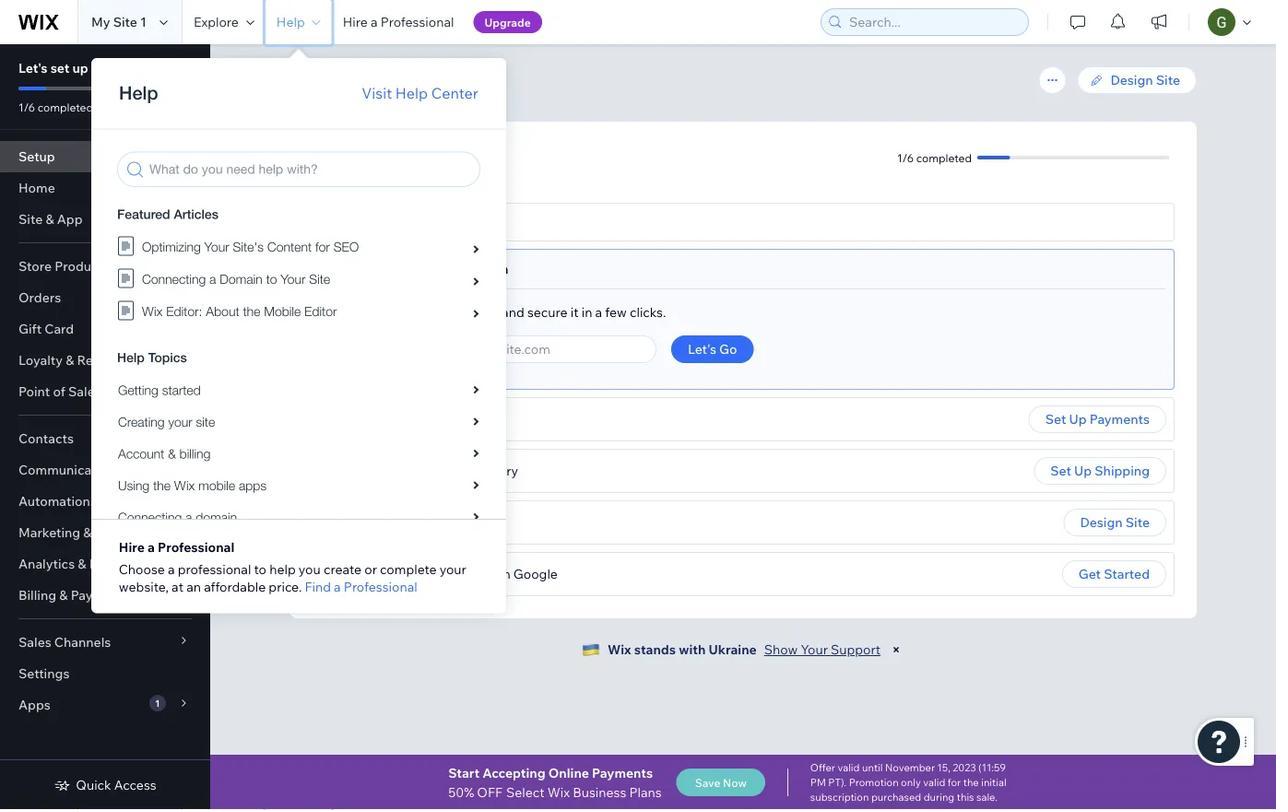 Task type: vqa. For each thing, say whether or not it's contained in the screenshot.
leftmost the "tags"
no



Task type: locate. For each thing, give the bounding box(es) containing it.
0 horizontal spatial payments
[[71, 588, 131, 604]]

site & app button
[[0, 204, 210, 235]]

up inside sidebar element
[[72, 60, 88, 76]]

price.
[[269, 579, 302, 595]]

automations link
[[0, 486, 210, 517]]

channels
[[54, 635, 111, 651]]

Search... field
[[844, 9, 1023, 35]]

save now
[[695, 776, 747, 790]]

1 horizontal spatial find
[[348, 304, 374, 321]]

up left shipping
[[1075, 463, 1092, 479]]

save now button
[[677, 769, 765, 797]]

1 vertical spatial domain
[[454, 304, 499, 321]]

0 vertical spatial find
[[348, 304, 374, 321]]

let's inside let's go button
[[688, 341, 717, 357]]

2 vertical spatial professional
[[344, 579, 418, 595]]

valid up pt).
[[838, 762, 860, 775]]

let's inside sidebar element
[[18, 60, 48, 76]]

domain right "perfect"
[[454, 304, 499, 321]]

set up shipping
[[1051, 463, 1150, 479]]

0 vertical spatial hire a professional
[[343, 14, 454, 30]]

0 horizontal spatial set
[[50, 60, 70, 76]]

0 vertical spatial help
[[277, 14, 305, 30]]

design
[[1111, 72, 1154, 88], [348, 515, 390, 531], [1081, 515, 1123, 531]]

quick access button
[[54, 778, 156, 794]]

get started
[[1079, 566, 1150, 583]]

0 horizontal spatial 1/6
[[18, 100, 35, 114]]

1 horizontal spatial get
[[1079, 566, 1101, 583]]

0 vertical spatial up
[[1070, 411, 1087, 428]]

wix stands with ukraine show your support
[[608, 642, 881, 658]]

1 vertical spatial 1
[[155, 698, 160, 709]]

loyalty & referrals
[[18, 352, 132, 369]]

you
[[299, 562, 321, 578]]

2 vertical spatial payments
[[592, 765, 653, 782]]

set left 'payment'
[[348, 411, 368, 428]]

store down my site 1 on the top of page
[[122, 60, 154, 76]]

find a professional
[[305, 579, 418, 595]]

1 vertical spatial let's
[[312, 147, 349, 168]]

& inside the loyalty & referrals popup button
[[66, 352, 74, 369]]

& right billing
[[59, 588, 68, 604]]

& right the loyalty
[[66, 352, 74, 369]]

set left shipping at left bottom
[[348, 463, 368, 479]]

& for site
[[46, 211, 54, 227]]

set inside set up payments button
[[1046, 411, 1067, 428]]

and left delivery
[[445, 463, 468, 479]]

1 vertical spatial up
[[1075, 463, 1092, 479]]

set for set up payments
[[1046, 411, 1067, 428]]

1 vertical spatial design site
[[1081, 515, 1150, 531]]

choose a professional to help you create or complete your website, at an affordable price.
[[119, 562, 467, 595]]

visit help center link
[[362, 82, 479, 104]]

let's down welcome,
[[312, 147, 349, 168]]

pm
[[811, 777, 826, 790]]

set up set up shipping
[[1046, 411, 1067, 428]]

contacts
[[18, 431, 74, 447]]

0 vertical spatial domain
[[462, 261, 509, 277]]

find for find your perfect domain and secure it in a few clicks.
[[348, 304, 374, 321]]

1 get from the left
[[348, 566, 370, 583]]

google
[[514, 566, 558, 583]]

store
[[18, 258, 52, 274]]

1 vertical spatial valid
[[924, 777, 946, 790]]

up
[[1070, 411, 1087, 428], [1075, 463, 1092, 479]]

get found by customers on google
[[348, 566, 558, 583]]

save
[[695, 776, 721, 790]]

settings link
[[0, 659, 210, 690]]

professional down or
[[344, 579, 418, 595]]

gift card
[[18, 321, 74, 337]]

a left custom
[[403, 261, 410, 277]]

payments down "analytics & reports" popup button
[[71, 588, 131, 604]]

website,
[[119, 579, 169, 595]]

0 vertical spatial let's
[[18, 60, 48, 76]]

valid up "during"
[[924, 777, 946, 790]]

1 horizontal spatial 1/6
[[898, 151, 914, 165]]

& inside site & app dropdown button
[[46, 211, 54, 227]]

and left "secure" on the top
[[502, 304, 525, 321]]

1 horizontal spatial 1
[[155, 698, 160, 709]]

a up 'welcome, gary'
[[371, 14, 378, 30]]

orders
[[18, 290, 61, 306]]

marketing & seo
[[18, 525, 122, 541]]

find
[[348, 304, 374, 321], [305, 579, 331, 595]]

a
[[371, 14, 378, 30], [403, 261, 410, 277], [595, 304, 602, 321], [148, 539, 155, 555], [168, 562, 175, 578], [334, 579, 341, 595]]

wix left the stands
[[608, 642, 631, 658]]

0 vertical spatial store
[[122, 60, 154, 76]]

1 horizontal spatial and
[[502, 304, 525, 321]]

by
[[411, 566, 426, 583]]

& left app
[[46, 211, 54, 227]]

set up setup
[[50, 60, 70, 76]]

your
[[91, 60, 119, 76], [405, 147, 441, 168], [377, 304, 404, 321], [393, 515, 420, 531], [440, 562, 467, 578]]

shipping
[[1095, 463, 1150, 479]]

1 vertical spatial hire
[[119, 539, 145, 555]]

0 horizontal spatial completed
[[38, 100, 93, 114]]

2 horizontal spatial payments
[[1090, 411, 1150, 428]]

payments for billing & payments
[[71, 588, 131, 604]]

payments inside "popup button"
[[71, 588, 131, 604]]

1 vertical spatial let's set up your store
[[312, 147, 487, 168]]

your right the by
[[440, 562, 467, 578]]

a inside hire a professional link
[[371, 14, 378, 30]]

help inside button
[[277, 14, 305, 30]]

seo
[[95, 525, 122, 541]]

with
[[679, 642, 706, 658]]

hire
[[343, 14, 368, 30], [119, 539, 145, 555]]

your inside sidebar element
[[91, 60, 119, 76]]

gift
[[18, 321, 42, 337]]

0 vertical spatial professional
[[381, 14, 454, 30]]

up up set up shipping
[[1070, 411, 1087, 428]]

2 vertical spatial let's
[[688, 341, 717, 357]]

0 horizontal spatial hire
[[119, 539, 145, 555]]

professional for find a professional link
[[344, 579, 418, 595]]

point of sale link
[[0, 376, 210, 408]]

&
[[46, 211, 54, 227], [66, 352, 74, 369], [83, 525, 92, 541], [78, 556, 86, 572], [59, 588, 68, 604]]

ukraine
[[709, 642, 757, 658]]

get for get started
[[1079, 566, 1101, 583]]

design site
[[1111, 72, 1181, 88], [1081, 515, 1150, 531]]

0 horizontal spatial valid
[[838, 762, 860, 775]]

find down connect
[[348, 304, 374, 321]]

your inside choose a professional to help you create or complete your website, at an affordable price.
[[440, 562, 467, 578]]

& left reports
[[78, 556, 86, 572]]

methods
[[446, 411, 500, 428]]

professional up gary
[[381, 14, 454, 30]]

let's left "go"
[[688, 341, 717, 357]]

a up at
[[168, 562, 175, 578]]

1 vertical spatial set
[[353, 147, 377, 168]]

gary
[[416, 67, 476, 99]]

analytics & reports button
[[0, 549, 210, 580]]

1 down settings link
[[155, 698, 160, 709]]

hire right "help" button
[[343, 14, 368, 30]]

during
[[924, 791, 955, 804]]

set up payments button
[[1029, 406, 1167, 434]]

1 vertical spatial store
[[445, 147, 487, 168]]

design your website
[[348, 515, 470, 531]]

your left website
[[393, 515, 420, 531]]

valid
[[838, 762, 860, 775], [924, 777, 946, 790]]

1 vertical spatial completed
[[917, 151, 972, 165]]

for
[[948, 777, 961, 790]]

& inside billing & payments "popup button"
[[59, 588, 68, 604]]

it
[[571, 304, 579, 321]]

1 vertical spatial help
[[396, 84, 428, 102]]

1 vertical spatial 1/6
[[898, 151, 914, 165]]

0 horizontal spatial let's
[[18, 60, 48, 76]]

get for get found by customers on google
[[348, 566, 370, 583]]

1 horizontal spatial help
[[396, 84, 428, 102]]

let's set up your store down my on the top of the page
[[18, 60, 154, 76]]

1 horizontal spatial payments
[[592, 765, 653, 782]]

2023
[[953, 762, 977, 775]]

0 vertical spatial 1
[[140, 14, 147, 30]]

payments inside button
[[1090, 411, 1150, 428]]

0 horizontal spatial 1/6 completed
[[18, 100, 93, 114]]

get left started
[[1079, 566, 1101, 583]]

up
[[72, 60, 88, 76], [381, 147, 402, 168], [371, 411, 387, 428], [371, 463, 387, 479]]

let's set up your store
[[18, 60, 154, 76], [312, 147, 487, 168]]

1 vertical spatial wix
[[548, 784, 570, 800]]

help right explore
[[277, 14, 305, 30]]

1 horizontal spatial hire
[[343, 14, 368, 30]]

or
[[365, 562, 377, 578]]

& inside marketing & seo dropdown button
[[83, 525, 92, 541]]

an
[[186, 579, 201, 595]]

your down my on the top of the page
[[91, 60, 119, 76]]

completed inside sidebar element
[[38, 100, 93, 114]]

professional up professional
[[158, 539, 235, 555]]

0 horizontal spatial help
[[277, 14, 305, 30]]

1 horizontal spatial 1/6 completed
[[898, 151, 972, 165]]

let's up setup
[[18, 60, 48, 76]]

secure
[[528, 304, 568, 321]]

& inside "analytics & reports" popup button
[[78, 556, 86, 572]]

1/6 inside sidebar element
[[18, 100, 35, 114]]

2 get from the left
[[1079, 566, 1101, 583]]

0 vertical spatial payments
[[1090, 411, 1150, 428]]

let's set up your store down visit help center link
[[312, 147, 487, 168]]

0 horizontal spatial and
[[445, 463, 468, 479]]

1 horizontal spatial hire a professional
[[343, 14, 454, 30]]

hire up choose
[[119, 539, 145, 555]]

get inside button
[[1079, 566, 1101, 583]]

0 vertical spatial valid
[[838, 762, 860, 775]]

0 horizontal spatial 1
[[140, 14, 147, 30]]

domain
[[462, 261, 509, 277], [454, 304, 499, 321]]

2 horizontal spatial let's
[[688, 341, 717, 357]]

0 vertical spatial let's set up your store
[[18, 60, 154, 76]]

set inside sidebar element
[[50, 60, 70, 76]]

hire a professional up 'welcome, gary'
[[343, 14, 454, 30]]

up up 'setup' link
[[72, 60, 88, 76]]

set up shipping and delivery
[[348, 463, 519, 479]]

0 vertical spatial completed
[[38, 100, 93, 114]]

app
[[57, 211, 83, 227]]

1 right my on the top of the page
[[140, 14, 147, 30]]

0 horizontal spatial find
[[305, 579, 331, 595]]

sales channels
[[18, 635, 111, 651]]

choose
[[119, 562, 165, 578]]

0 horizontal spatial let's set up your store
[[18, 60, 154, 76]]

up left shipping at left bottom
[[371, 463, 387, 479]]

1 vertical spatial hire a professional
[[119, 539, 235, 555]]

card
[[45, 321, 74, 337]]

welcome,
[[290, 67, 410, 99]]

1 horizontal spatial completed
[[917, 151, 972, 165]]

0 vertical spatial set
[[50, 60, 70, 76]]

visit help center
[[362, 84, 479, 102]]

explore
[[194, 14, 239, 30]]

help button
[[266, 0, 332, 44]]

0 horizontal spatial wix
[[548, 784, 570, 800]]

0 vertical spatial 1/6 completed
[[18, 100, 93, 114]]

domain up 'find your perfect domain and secure it in a few clicks.'
[[462, 261, 509, 277]]

few
[[605, 304, 627, 321]]

0 horizontal spatial get
[[348, 566, 370, 583]]

point
[[18, 384, 50, 400]]

find for find a professional
[[305, 579, 331, 595]]

wix down 'online'
[[548, 784, 570, 800]]

setup link
[[0, 141, 210, 172]]

0 vertical spatial 1/6
[[18, 100, 35, 114]]

1 vertical spatial find
[[305, 579, 331, 595]]

communications
[[18, 462, 122, 478]]

0 horizontal spatial store
[[122, 60, 154, 76]]

1 horizontal spatial let's
[[312, 147, 349, 168]]

shipping
[[390, 463, 442, 479]]

& for analytics
[[78, 556, 86, 572]]

help
[[269, 562, 296, 578]]

go
[[720, 341, 738, 357]]

initial
[[982, 777, 1007, 790]]

offer
[[811, 762, 836, 775]]

store down the center
[[445, 147, 487, 168]]

& left seo
[[83, 525, 92, 541]]

help right visit on the top left of page
[[396, 84, 428, 102]]

hire a professional up at
[[119, 539, 235, 555]]

1 horizontal spatial wix
[[608, 642, 631, 658]]

find down you
[[305, 579, 331, 595]]

set down visit on the top left of page
[[353, 147, 377, 168]]

automations
[[18, 493, 97, 510]]

in
[[582, 304, 593, 321]]

0 vertical spatial hire
[[343, 14, 368, 30]]

set left shipping
[[1051, 463, 1072, 479]]

& for billing
[[59, 588, 68, 604]]

site
[[113, 14, 137, 30], [1156, 72, 1181, 88], [18, 211, 43, 227], [1126, 515, 1150, 531]]

1 vertical spatial payments
[[71, 588, 131, 604]]

a down "create"
[[334, 579, 341, 595]]

set inside set up shipping button
[[1051, 463, 1072, 479]]

payments up shipping
[[1090, 411, 1150, 428]]

payments up business
[[592, 765, 653, 782]]

get left found
[[348, 566, 370, 583]]

e.g., mystunningwebsite.com field
[[371, 337, 650, 363]]



Task type: describe. For each thing, give the bounding box(es) containing it.
loyalty & referrals button
[[0, 345, 210, 376]]

my
[[91, 14, 110, 30]]

support
[[831, 642, 881, 658]]

visit
[[362, 84, 392, 102]]

accepting
[[483, 765, 546, 782]]

up down visit on the top left of page
[[381, 147, 402, 168]]

on
[[495, 566, 511, 583]]

center
[[431, 84, 479, 102]]

find a professional link
[[305, 579, 418, 595]]

site inside button
[[1126, 515, 1150, 531]]

1 horizontal spatial store
[[445, 147, 487, 168]]

gift card button
[[0, 314, 210, 345]]

communications button
[[0, 455, 210, 486]]

site & app
[[18, 211, 83, 227]]

domain for custom
[[462, 261, 509, 277]]

design site button
[[1064, 509, 1167, 537]]

set for set up shipping
[[1051, 463, 1072, 479]]

plans
[[630, 784, 662, 800]]

& for loyalty
[[66, 352, 74, 369]]

marketing & seo button
[[0, 517, 210, 549]]

your down visit help center
[[405, 147, 441, 168]]

1 horizontal spatial set
[[353, 147, 377, 168]]

access
[[114, 778, 156, 794]]

1/6 completed inside sidebar element
[[18, 100, 93, 114]]

a inside find a professional link
[[334, 579, 341, 595]]

1 horizontal spatial let's set up your store
[[312, 147, 487, 168]]

offer valid until november 15, 2023 (11:59 pm pt). promotion only valid for the initial subscription purchased during this sale.
[[811, 762, 1007, 804]]

to
[[254, 562, 267, 578]]

0 horizontal spatial hire a professional
[[119, 539, 235, 555]]

let's set up your store inside sidebar element
[[18, 60, 154, 76]]

1 horizontal spatial valid
[[924, 777, 946, 790]]

set up shipping button
[[1034, 458, 1167, 485]]

a up choose
[[148, 539, 155, 555]]

loyalty
[[18, 352, 63, 369]]

sale
[[68, 384, 95, 400]]

connect
[[348, 261, 400, 277]]

products
[[55, 258, 110, 274]]

find your perfect domain and secure it in a few clicks.
[[348, 304, 666, 321]]

your
[[801, 642, 828, 658]]

settings
[[18, 666, 70, 682]]

your left "perfect"
[[377, 304, 404, 321]]

site inside dropdown button
[[18, 211, 43, 227]]

contacts button
[[0, 423, 210, 455]]

setup
[[18, 149, 55, 165]]

store products
[[18, 258, 110, 274]]

sidebar element
[[0, 44, 210, 811]]

welcome, gary
[[290, 67, 476, 99]]

select
[[506, 784, 545, 800]]

0 vertical spatial and
[[502, 304, 525, 321]]

upgrade button
[[474, 11, 542, 33]]

this
[[957, 791, 975, 804]]

professional for hire a professional link
[[381, 14, 454, 30]]

0 vertical spatial design site
[[1111, 72, 1181, 88]]

billing
[[18, 588, 56, 604]]

now
[[723, 776, 747, 790]]

set for set up shipping and delivery
[[348, 463, 368, 479]]

online
[[549, 765, 589, 782]]

orders button
[[0, 282, 210, 314]]

delivery
[[471, 463, 519, 479]]

payments for set up payments
[[1090, 411, 1150, 428]]

sale.
[[977, 791, 998, 804]]

perfect
[[407, 304, 451, 321]]

off
[[477, 784, 503, 800]]

payment
[[390, 411, 443, 428]]

design site inside button
[[1081, 515, 1150, 531]]

& for marketing
[[83, 525, 92, 541]]

start
[[448, 765, 480, 782]]

store inside sidebar element
[[122, 60, 154, 76]]

payments inside start accepting online payments 50% off select wix business plans
[[592, 765, 653, 782]]

wix inside start accepting online payments 50% off select wix business plans
[[548, 784, 570, 800]]

1 vertical spatial 1/6 completed
[[898, 151, 972, 165]]

1 vertical spatial professional
[[158, 539, 235, 555]]

quick
[[76, 778, 111, 794]]

design inside button
[[1081, 515, 1123, 531]]

started
[[1104, 566, 1150, 583]]

set for set up payment methods
[[348, 411, 368, 428]]

0 vertical spatial wix
[[608, 642, 631, 658]]

hire a professional link
[[332, 0, 465, 44]]

a inside choose a professional to help you create or complete your website, at an affordable price.
[[168, 562, 175, 578]]

customers
[[429, 566, 492, 583]]

a right in
[[595, 304, 602, 321]]

up for payments
[[1070, 411, 1087, 428]]

stands
[[634, 642, 676, 658]]

domain for perfect
[[454, 304, 499, 321]]

quick access
[[76, 778, 156, 794]]

subscription
[[811, 791, 869, 804]]

1 vertical spatial and
[[445, 463, 468, 479]]

the
[[964, 777, 979, 790]]

start accepting online payments 50% off select wix business plans
[[448, 765, 662, 800]]

sales channels button
[[0, 627, 210, 659]]

upgrade
[[485, 15, 531, 29]]

let's go button
[[672, 336, 754, 363]]

create
[[324, 562, 362, 578]]

up for shipping
[[1075, 463, 1092, 479]]

until
[[862, 762, 883, 775]]

1 inside sidebar element
[[155, 698, 160, 709]]

referrals
[[77, 352, 132, 369]]

business
[[573, 784, 627, 800]]

only
[[901, 777, 921, 790]]

up left 'payment'
[[371, 411, 387, 428]]

(11:59
[[979, 762, 1006, 775]]

analytics & reports
[[18, 556, 138, 572]]

design site link
[[1078, 66, 1197, 94]]

purchased
[[872, 791, 922, 804]]

home link
[[0, 172, 210, 204]]

of
[[53, 384, 65, 400]]

store products button
[[0, 251, 210, 282]]

pt).
[[829, 777, 847, 790]]



